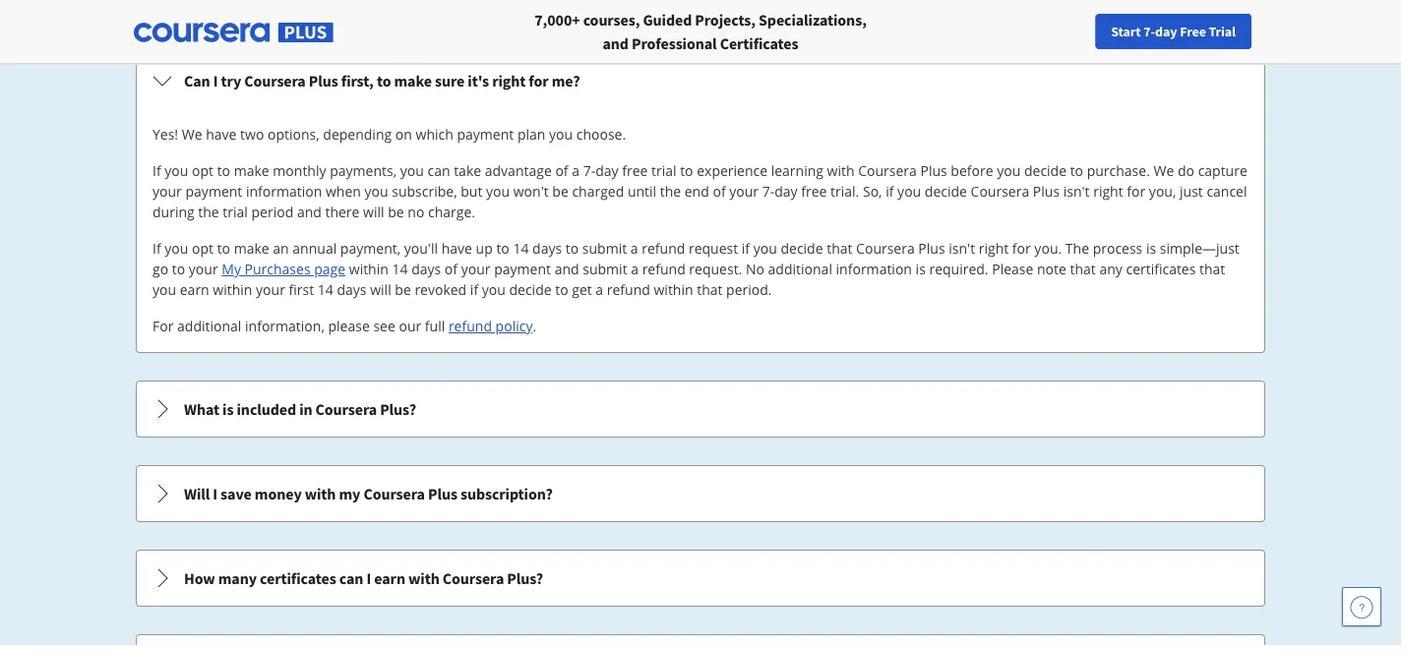 Task type: locate. For each thing, give the bounding box(es) containing it.
coursera right try
[[244, 71, 306, 91]]

to
[[377, 71, 391, 91], [217, 161, 230, 180], [680, 161, 694, 180], [1071, 161, 1084, 180], [217, 239, 230, 258], [497, 239, 510, 258], [566, 239, 579, 258], [172, 260, 185, 279], [555, 281, 569, 299]]

is
[[1147, 239, 1157, 258], [916, 260, 926, 279], [223, 400, 234, 419]]

you right but
[[486, 182, 510, 201]]

isn't inside if you opt to make an annual payment, you'll have up to 14 days to submit a refund request if you decide that coursera plus isn't right for you. the process is simple—just go to your
[[949, 239, 976, 258]]

plus inside dropdown button
[[309, 71, 338, 91]]

i inside dropdown button
[[367, 569, 371, 589]]

i for can
[[213, 71, 218, 91]]

.
[[533, 317, 537, 336]]

2 vertical spatial 7-
[[763, 182, 775, 201]]

please
[[993, 260, 1034, 279]]

0 vertical spatial opt
[[192, 161, 214, 180]]

0 horizontal spatial can
[[339, 569, 364, 589]]

1 vertical spatial day
[[596, 161, 619, 180]]

i inside 'dropdown button'
[[213, 484, 218, 504]]

0 vertical spatial plus?
[[380, 400, 416, 419]]

1 vertical spatial we
[[1154, 161, 1175, 180]]

right right it's
[[492, 71, 526, 91]]

how many certificates can i earn with coursera plus?
[[184, 569, 544, 589]]

can
[[184, 71, 210, 91]]

0 vertical spatial if
[[153, 161, 161, 180]]

if up no
[[742, 239, 750, 258]]

1 vertical spatial opt
[[192, 239, 214, 258]]

you down payments,
[[365, 182, 389, 201]]

1 horizontal spatial can
[[428, 161, 450, 180]]

to up 'end'
[[680, 161, 694, 180]]

if for if you opt to make an annual payment, you'll have up to 14 days to submit a refund request if you decide that coursera plus isn't right for you. the process is simple—just go to your
[[153, 239, 161, 258]]

7- up charged
[[583, 161, 596, 180]]

0 horizontal spatial is
[[223, 400, 234, 419]]

2 vertical spatial if
[[470, 281, 479, 299]]

is inside "within 14 days of your payment and submit a refund request. no additional information is required. please note that any certificates that you earn within your first 14 days will be revoked if you decide to get a refund within that period."
[[916, 260, 926, 279]]

you'll
[[404, 239, 438, 258]]

plus? inside dropdown button
[[380, 400, 416, 419]]

2 vertical spatial day
[[775, 182, 798, 201]]

if right the so,
[[886, 182, 894, 201]]

decide inside if you opt to make an annual payment, you'll have up to 14 days to submit a refund request if you decide that coursera plus isn't right for you. the process is simple—just go to your
[[781, 239, 824, 258]]

day
[[1156, 23, 1178, 40], [596, 161, 619, 180], [775, 182, 798, 201]]

refund up "within 14 days of your payment and submit a refund request. no additional information is required. please note that any certificates that you earn within your first 14 days will be revoked if you decide to get a refund within that period."
[[642, 239, 686, 258]]

1 vertical spatial right
[[1094, 182, 1124, 201]]

1 vertical spatial plus?
[[507, 569, 544, 589]]

if you opt to make an annual payment, you'll have up to 14 days to submit a refund request if you decide that coursera plus isn't right for you. the process is simple—just go to your
[[153, 239, 1240, 279]]

start
[[1112, 23, 1142, 40]]

save
[[221, 484, 252, 504]]

1 vertical spatial i
[[213, 484, 218, 504]]

2 vertical spatial right
[[979, 239, 1009, 258]]

2 horizontal spatial is
[[1147, 239, 1157, 258]]

request
[[689, 239, 739, 258]]

days down won't
[[533, 239, 562, 258]]

in
[[299, 400, 313, 419]]

0 horizontal spatial we
[[182, 125, 202, 144]]

with inside 'if you opt to make monthly payments, you can take advantage of a 7-day free trial to experience learning with coursera plus before you decide to purchase. we do capture your payment information when you subscribe, but you won't be charged until the end of your 7-day free trial. so, if you decide coursera plus isn't right for you, just cancel during the trial period and there will be no charge.'
[[828, 161, 855, 180]]

information
[[246, 182, 322, 201], [836, 260, 913, 279]]

to left monthly
[[217, 161, 230, 180]]

opt inside 'if you opt to make monthly payments, you can take advantage of a 7-day free trial to experience learning with coursera plus before you decide to purchase. we do capture your payment information when you subscribe, but you won't be charged until the end of your 7-day free trial. so, if you decide coursera plus isn't right for you, just cancel during the trial period and there will be no charge.'
[[192, 161, 214, 180]]

1 vertical spatial if
[[742, 239, 750, 258]]

see
[[374, 317, 396, 336]]

your down up
[[461, 260, 491, 279]]

decide inside "within 14 days of your payment and submit a refund request. no additional information is required. please note that any certificates that you earn within your first 14 days will be revoked if you decide to get a refund within that period."
[[509, 281, 552, 299]]

we right the yes! in the left of the page
[[182, 125, 202, 144]]

0 horizontal spatial have
[[206, 125, 237, 144]]

payments,
[[330, 161, 397, 180]]

show notifications image
[[1192, 25, 1216, 48]]

right
[[492, 71, 526, 91], [1094, 182, 1124, 201], [979, 239, 1009, 258]]

the
[[660, 182, 681, 201], [198, 203, 219, 222]]

coursera
[[244, 71, 306, 91], [859, 161, 917, 180], [971, 182, 1030, 201], [857, 239, 915, 258], [316, 400, 377, 419], [364, 484, 425, 504], [443, 569, 504, 589]]

plus
[[309, 71, 338, 91], [921, 161, 948, 180], [1034, 182, 1060, 201], [919, 239, 946, 258], [428, 484, 458, 504]]

projects,
[[695, 10, 756, 30]]

plus?
[[380, 400, 416, 419], [507, 569, 544, 589]]

earn down will i save money with my coursera plus subscription?
[[374, 569, 406, 589]]

the right during
[[198, 203, 219, 222]]

is inside dropdown button
[[223, 400, 234, 419]]

0 horizontal spatial right
[[492, 71, 526, 91]]

1 vertical spatial make
[[234, 161, 269, 180]]

that down the the
[[1071, 260, 1097, 279]]

1 horizontal spatial 7-
[[763, 182, 775, 201]]

coursera right in
[[316, 400, 377, 419]]

with inside 'dropdown button'
[[305, 484, 336, 504]]

plan
[[518, 125, 546, 144]]

be right won't
[[553, 182, 569, 201]]

2 if from the top
[[153, 239, 161, 258]]

can inside 'if you opt to make monthly payments, you can take advantage of a 7-day free trial to experience learning with coursera plus before you decide to purchase. we do capture your payment information when you subscribe, but you won't be charged until the end of your 7-day free trial. so, if you decide coursera plus isn't right for you, just cancel during the trial period and there will be no charge.'
[[428, 161, 450, 180]]

isn't
[[1064, 182, 1090, 201], [949, 239, 976, 258]]

2 vertical spatial for
[[1013, 239, 1032, 258]]

courses,
[[584, 10, 640, 30]]

2 horizontal spatial with
[[828, 161, 855, 180]]

we up you,
[[1154, 161, 1175, 180]]

plus up required.
[[919, 239, 946, 258]]

1 vertical spatial trial
[[223, 203, 248, 222]]

be up our at the left of the page
[[395, 281, 411, 299]]

opt inside if you opt to make an annual payment, you'll have up to 14 days to submit a refund request if you decide that coursera plus isn't right for you. the process is simple—just go to your
[[192, 239, 214, 258]]

0 vertical spatial submit
[[583, 239, 627, 258]]

7-
[[1144, 23, 1156, 40], [583, 161, 596, 180], [763, 182, 775, 201]]

make inside dropdown button
[[394, 71, 432, 91]]

1 horizontal spatial free
[[802, 182, 827, 201]]

do
[[1178, 161, 1195, 180]]

1 vertical spatial with
[[305, 484, 336, 504]]

1 vertical spatial 14
[[392, 260, 408, 279]]

1 vertical spatial earn
[[374, 569, 406, 589]]

14 down you'll
[[392, 260, 408, 279]]

day down learning
[[775, 182, 798, 201]]

i for will
[[213, 484, 218, 504]]

0 vertical spatial 7-
[[1144, 23, 1156, 40]]

within
[[349, 260, 389, 279], [213, 281, 252, 299], [654, 281, 694, 299]]

payment up "policy"
[[494, 260, 551, 279]]

14 down 'page'
[[318, 281, 334, 299]]

free
[[1181, 23, 1207, 40]]

a
[[572, 161, 580, 180], [631, 239, 639, 258], [631, 260, 639, 279], [596, 281, 604, 299]]

can i try coursera plus first, to make sure it's right for me? button
[[137, 53, 1265, 108]]

if inside if you opt to make an annual payment, you'll have up to 14 days to submit a refund request if you decide that coursera plus isn't right for you. the process is simple—just go to your
[[153, 239, 161, 258]]

certificates inside "within 14 days of your payment and submit a refund request. no additional information is required. please note that any certificates that you earn within your first 14 days will be revoked if you decide to get a refund within that period."
[[1127, 260, 1197, 279]]

and inside 7,000+ courses, guided projects, specializations, and professional certificates
[[603, 33, 629, 53]]

choose.
[[577, 125, 626, 144]]

of up revoked
[[445, 260, 458, 279]]

0 horizontal spatial earn
[[180, 281, 209, 299]]

1 vertical spatial 7-
[[583, 161, 596, 180]]

process
[[1093, 239, 1143, 258]]

2 horizontal spatial and
[[603, 33, 629, 53]]

1 horizontal spatial have
[[442, 239, 473, 258]]

1 vertical spatial of
[[713, 182, 726, 201]]

1 horizontal spatial is
[[916, 260, 926, 279]]

submit
[[583, 239, 627, 258], [583, 260, 628, 279]]

0 horizontal spatial certificates
[[260, 569, 336, 589]]

0 vertical spatial information
[[246, 182, 322, 201]]

i inside dropdown button
[[213, 71, 218, 91]]

your
[[1010, 23, 1036, 40], [153, 182, 182, 201], [730, 182, 759, 201], [189, 260, 218, 279], [461, 260, 491, 279], [256, 281, 285, 299]]

1 horizontal spatial 14
[[392, 260, 408, 279]]

0 vertical spatial right
[[492, 71, 526, 91]]

payment up take
[[457, 125, 514, 144]]

if inside "within 14 days of your payment and submit a refund request. no additional information is required. please note that any certificates that you earn within your first 14 days will be revoked if you decide to get a refund within that period."
[[470, 281, 479, 299]]

payment inside "within 14 days of your payment and submit a refund request. no additional information is required. please note that any certificates that you earn within your first 14 days will be revoked if you decide to get a refund within that period."
[[494, 260, 551, 279]]

to up my
[[217, 239, 230, 258]]

2 horizontal spatial days
[[533, 239, 562, 258]]

1 vertical spatial for
[[1128, 182, 1146, 201]]

payment,
[[341, 239, 401, 258]]

free down learning
[[802, 182, 827, 201]]

specializations,
[[759, 10, 867, 30]]

0 vertical spatial be
[[553, 182, 569, 201]]

days down 'page'
[[337, 281, 367, 299]]

decide down learning
[[781, 239, 824, 258]]

if up go
[[153, 239, 161, 258]]

0 horizontal spatial plus?
[[380, 400, 416, 419]]

learning
[[772, 161, 824, 180]]

isn't down the purchase.
[[1064, 182, 1090, 201]]

days inside if you opt to make an annual payment, you'll have up to 14 days to submit a refund request if you decide that coursera plus isn't right for you. the process is simple—just go to your
[[533, 239, 562, 258]]

2 horizontal spatial if
[[886, 182, 894, 201]]

for
[[529, 71, 549, 91], [1128, 182, 1146, 201], [1013, 239, 1032, 258]]

0 horizontal spatial 7-
[[583, 161, 596, 180]]

day inside button
[[1156, 23, 1178, 40]]

within down payment,
[[349, 260, 389, 279]]

1 vertical spatial free
[[802, 182, 827, 201]]

plus left subscription?
[[428, 484, 458, 504]]

page
[[314, 260, 346, 279]]

2 vertical spatial be
[[395, 281, 411, 299]]

and
[[603, 33, 629, 53], [297, 203, 322, 222], [555, 260, 579, 279]]

plus? down subscription?
[[507, 569, 544, 589]]

0 vertical spatial 14
[[513, 239, 529, 258]]

of right the advantage at the left top of the page
[[556, 161, 569, 180]]

1 horizontal spatial we
[[1154, 161, 1175, 180]]

make up my
[[234, 239, 269, 258]]

if inside 'if you opt to make monthly payments, you can take advantage of a 7-day free trial to experience learning with coursera plus before you decide to purchase. we do capture your payment information when you subscribe, but you won't be charged until the end of your 7-day free trial. so, if you decide coursera plus isn't right for you, just cancel during the trial period and there will be no charge.'
[[153, 161, 161, 180]]

the left 'end'
[[660, 182, 681, 201]]

0 horizontal spatial within
[[213, 281, 252, 299]]

None search field
[[271, 12, 605, 52]]

that
[[827, 239, 853, 258], [1071, 260, 1097, 279], [1200, 260, 1226, 279], [697, 281, 723, 299]]

coursera down the so,
[[857, 239, 915, 258]]

decide down the "before"
[[925, 182, 968, 201]]

i right will
[[213, 484, 218, 504]]

will up see
[[370, 281, 392, 299]]

1 horizontal spatial days
[[412, 260, 441, 279]]

refund left request.
[[643, 260, 686, 279]]

1 horizontal spatial isn't
[[1064, 182, 1090, 201]]

charge.
[[428, 203, 476, 222]]

2 vertical spatial and
[[555, 260, 579, 279]]

isn't up required.
[[949, 239, 976, 258]]

0 vertical spatial we
[[182, 125, 202, 144]]

opt for go
[[192, 239, 214, 258]]

earn down during
[[180, 281, 209, 299]]

14 right up
[[513, 239, 529, 258]]

to right the first,
[[377, 71, 391, 91]]

1 horizontal spatial for
[[1013, 239, 1032, 258]]

make for payments,
[[234, 161, 269, 180]]

will
[[184, 484, 210, 504]]

advantage
[[485, 161, 552, 180]]

many
[[218, 569, 257, 589]]

coursera inside will i save money with my coursera plus subscription? 'dropdown button'
[[364, 484, 425, 504]]

1 horizontal spatial trial
[[652, 161, 677, 180]]

additional right no
[[768, 260, 833, 279]]

certificates down simple—just
[[1127, 260, 1197, 279]]

plus? down our at the left of the page
[[380, 400, 416, 419]]

we inside 'if you opt to make monthly payments, you can take advantage of a 7-day free trial to experience learning with coursera plus before you decide to purchase. we do capture your payment information when you subscribe, but you won't be charged until the end of your 7-day free trial. so, if you decide coursera plus isn't right for you, just cancel during the trial period and there will be no charge.'
[[1154, 161, 1175, 180]]

to left get
[[555, 281, 569, 299]]

coursera up the so,
[[859, 161, 917, 180]]

how
[[184, 569, 215, 589]]

your left my
[[189, 260, 218, 279]]

0 vertical spatial i
[[213, 71, 218, 91]]

1 horizontal spatial the
[[660, 182, 681, 201]]

information down the so,
[[836, 260, 913, 279]]

1 horizontal spatial certificates
[[1127, 260, 1197, 279]]

have left up
[[442, 239, 473, 258]]

which
[[416, 125, 454, 144]]

0 vertical spatial additional
[[768, 260, 833, 279]]

right down the purchase.
[[1094, 182, 1124, 201]]

1 vertical spatial certificates
[[260, 569, 336, 589]]

decide up .
[[509, 281, 552, 299]]

plus inside if you opt to make an annual payment, you'll have up to 14 days to submit a refund request if you decide that coursera plus isn't right for you. the process is simple—just go to your
[[919, 239, 946, 258]]

of right 'end'
[[713, 182, 726, 201]]

1 opt from the top
[[192, 161, 214, 180]]

0 vertical spatial isn't
[[1064, 182, 1090, 201]]

will
[[363, 203, 385, 222], [370, 281, 392, 299]]

to inside the can i try coursera plus first, to make sure it's right for me? dropdown button
[[377, 71, 391, 91]]

list
[[134, 50, 1268, 647]]

0 horizontal spatial for
[[529, 71, 549, 91]]

trial
[[652, 161, 677, 180], [223, 203, 248, 222]]

7,000+
[[535, 10, 580, 30]]

make left sure
[[394, 71, 432, 91]]

if down the yes! in the left of the page
[[153, 161, 161, 180]]

trial up until
[[652, 161, 677, 180]]

opt down during
[[192, 239, 214, 258]]

that down the trial.
[[827, 239, 853, 258]]

an
[[273, 239, 289, 258]]

2 horizontal spatial of
[[713, 182, 726, 201]]

1 vertical spatial information
[[836, 260, 913, 279]]

with inside dropdown button
[[409, 569, 440, 589]]

professional
[[632, 33, 717, 53]]

start 7-day free trial button
[[1096, 14, 1252, 49]]

1 horizontal spatial plus?
[[507, 569, 544, 589]]

will right there at the left of page
[[363, 203, 385, 222]]

if
[[886, 182, 894, 201], [742, 239, 750, 258], [470, 281, 479, 299]]

have left two
[[206, 125, 237, 144]]

if right revoked
[[470, 281, 479, 299]]

for left you,
[[1128, 182, 1146, 201]]

make inside if you opt to make an annual payment, you'll have up to 14 days to submit a refund request if you decide that coursera plus isn't right for you. the process is simple—just go to your
[[234, 239, 269, 258]]

within down if you opt to make an annual payment, you'll have up to 14 days to submit a refund request if you decide that coursera plus isn't right for you. the process is simple—just go to your
[[654, 281, 694, 299]]

for up the please in the right top of the page
[[1013, 239, 1032, 258]]

0 vertical spatial earn
[[180, 281, 209, 299]]

0 vertical spatial can
[[428, 161, 450, 180]]

0 vertical spatial with
[[828, 161, 855, 180]]

trial.
[[831, 182, 860, 201]]

payment up during
[[186, 182, 242, 201]]

2 vertical spatial make
[[234, 239, 269, 258]]

can inside dropdown button
[[339, 569, 364, 589]]

0 vertical spatial if
[[886, 182, 894, 201]]

2 vertical spatial with
[[409, 569, 440, 589]]

is right "process"
[[1147, 239, 1157, 258]]

me?
[[552, 71, 580, 91]]

0 vertical spatial free
[[622, 161, 648, 180]]

2 opt from the top
[[192, 239, 214, 258]]

0 horizontal spatial isn't
[[949, 239, 976, 258]]

1 horizontal spatial with
[[409, 569, 440, 589]]

of
[[556, 161, 569, 180], [713, 182, 726, 201], [445, 260, 458, 279]]

day up charged
[[596, 161, 619, 180]]

1 vertical spatial can
[[339, 569, 364, 589]]

0 horizontal spatial of
[[445, 260, 458, 279]]

plus inside 'dropdown button'
[[428, 484, 458, 504]]

a inside if you opt to make an annual payment, you'll have up to 14 days to submit a refund request if you decide that coursera plus isn't right for you. the process is simple—just go to your
[[631, 239, 639, 258]]

0 horizontal spatial days
[[337, 281, 367, 299]]

information inside "within 14 days of your payment and submit a refund request. no additional information is required. please note that any certificates that you earn within your first 14 days will be revoked if you decide to get a refund within that period."
[[836, 260, 913, 279]]

if inside if you opt to make an annual payment, you'll have up to 14 days to submit a refund request if you decide that coursera plus isn't right for you. the process is simple—just go to your
[[742, 239, 750, 258]]

make down two
[[234, 161, 269, 180]]

is right what
[[223, 400, 234, 419]]

days down you'll
[[412, 260, 441, 279]]

of inside "within 14 days of your payment and submit a refund request. no additional information is required. please note that any certificates that you earn within your first 14 days will be revoked if you decide to get a refund within that period."
[[445, 260, 458, 279]]

information inside 'if you opt to make monthly payments, you can take advantage of a 7-day free trial to experience learning with coursera plus before you decide to purchase. we do capture your payment information when you subscribe, but you won't be charged until the end of your 7-day free trial. so, if you decide coursera plus isn't right for you, just cancel during the trial period and there will be no charge.'
[[246, 182, 322, 201]]

for inside 'if you opt to make monthly payments, you can take advantage of a 7-day free trial to experience learning with coursera plus before you decide to purchase. we do capture your payment information when you subscribe, but you won't be charged until the end of your 7-day free trial. so, if you decide coursera plus isn't right for you, just cancel during the trial period and there will be no charge.'
[[1128, 182, 1146, 201]]

7- down learning
[[763, 182, 775, 201]]

2 vertical spatial is
[[223, 400, 234, 419]]

i down will i save money with my coursera plus subscription?
[[367, 569, 371, 589]]

have inside if you opt to make an annual payment, you'll have up to 14 days to submit a refund request if you decide that coursera plus isn't right for you. the process is simple—just go to your
[[442, 239, 473, 258]]

2 vertical spatial 14
[[318, 281, 334, 299]]

2 horizontal spatial within
[[654, 281, 694, 299]]

list containing can i try coursera plus first, to make sure it's right for me?
[[134, 50, 1268, 647]]

0 horizontal spatial 14
[[318, 281, 334, 299]]

is left required.
[[916, 260, 926, 279]]

make inside 'if you opt to make monthly payments, you can take advantage of a 7-day free trial to experience learning with coursera plus before you decide to purchase. we do capture your payment information when you subscribe, but you won't be charged until the end of your 7-day free trial. so, if you decide coursera plus isn't right for you, just cancel during the trial period and there will be no charge.'
[[234, 161, 269, 180]]

2 horizontal spatial 14
[[513, 239, 529, 258]]

refund
[[642, 239, 686, 258], [643, 260, 686, 279], [607, 281, 651, 299], [449, 317, 492, 336]]

cancel
[[1207, 182, 1248, 201]]

plus left the first,
[[309, 71, 338, 91]]

0 vertical spatial of
[[556, 161, 569, 180]]

1 vertical spatial if
[[153, 239, 161, 258]]

i left try
[[213, 71, 218, 91]]

1 vertical spatial have
[[442, 239, 473, 258]]

coursera down subscription?
[[443, 569, 504, 589]]

and up get
[[555, 260, 579, 279]]

1 horizontal spatial earn
[[374, 569, 406, 589]]

submit inside "within 14 days of your payment and submit a refund request. no additional information is required. please note that any certificates that you earn within your first 14 days will be revoked if you decide to get a refund within that period."
[[583, 260, 628, 279]]

coursera image
[[24, 16, 149, 48]]

free
[[622, 161, 648, 180], [802, 182, 827, 201]]

1 horizontal spatial information
[[836, 260, 913, 279]]

1 if from the top
[[153, 161, 161, 180]]

right up the please in the right top of the page
[[979, 239, 1009, 258]]

information up the period
[[246, 182, 322, 201]]

0 horizontal spatial information
[[246, 182, 322, 201]]



Task type: vqa. For each thing, say whether or not it's contained in the screenshot.
If in If you opt to make an annual payment, you'll have up to 14 days to submit a refund request if you decide that Coursera Plus isn't right for you. The process is simple—just go to your
yes



Task type: describe. For each thing, give the bounding box(es) containing it.
two
[[240, 125, 264, 144]]

any
[[1100, 260, 1123, 279]]

1 vertical spatial the
[[198, 203, 219, 222]]

charged
[[572, 182, 624, 201]]

0 vertical spatial the
[[660, 182, 681, 201]]

shopping cart: 1 item image
[[1125, 15, 1162, 46]]

go
[[153, 260, 168, 279]]

but
[[461, 182, 483, 201]]

coursera inside if you opt to make an annual payment, you'll have up to 14 days to submit a refund request if you decide that coursera plus isn't right for you. the process is simple—just go to your
[[857, 239, 915, 258]]

no
[[746, 260, 765, 279]]

will inside "within 14 days of your payment and submit a refund request. no additional information is required. please note that any certificates that you earn within your first 14 days will be revoked if you decide to get a refund within that period."
[[370, 281, 392, 299]]

my
[[339, 484, 361, 504]]

plus left the "before"
[[921, 161, 948, 180]]

earn inside dropdown button
[[374, 569, 406, 589]]

money
[[255, 484, 302, 504]]

0 vertical spatial payment
[[457, 125, 514, 144]]

plus up you.
[[1034, 182, 1060, 201]]

your down experience
[[730, 182, 759, 201]]

will i save money with my coursera plus subscription?
[[184, 484, 553, 504]]

what is included in coursera plus? button
[[137, 382, 1265, 437]]

guided
[[643, 10, 692, 30]]

right inside dropdown button
[[492, 71, 526, 91]]

so,
[[863, 182, 883, 201]]

try
[[221, 71, 241, 91]]

your up during
[[153, 182, 182, 201]]

my
[[222, 260, 241, 279]]

you up no
[[754, 239, 778, 258]]

there
[[325, 203, 360, 222]]

and inside "within 14 days of your payment and submit a refund request. no additional information is required. please note that any certificates that you earn within your first 14 days will be revoked if you decide to get a refund within that period."
[[555, 260, 579, 279]]

that down simple—just
[[1200, 260, 1226, 279]]

sure
[[435, 71, 465, 91]]

period
[[252, 203, 294, 222]]

opt for information
[[192, 161, 214, 180]]

1 horizontal spatial within
[[349, 260, 389, 279]]

annual
[[293, 239, 337, 258]]

you up refund policy 'link'
[[482, 281, 506, 299]]

isn't inside 'if you opt to make monthly payments, you can take advantage of a 7-day free trial to experience learning with coursera plus before you decide to purchase. we do capture your payment information when you subscribe, but you won't be charged until the end of your 7-day free trial. so, if you decide coursera plus isn't right for you, just cancel during the trial period and there will be no charge.'
[[1064, 182, 1090, 201]]

you up go
[[165, 239, 188, 258]]

is inside if you opt to make an annual payment, you'll have up to 14 days to submit a refund request if you decide that coursera plus isn't right for you. the process is simple—just go to your
[[1147, 239, 1157, 258]]

our
[[399, 317, 422, 336]]

you down the yes! in the left of the page
[[165, 161, 188, 180]]

you down go
[[153, 281, 176, 299]]

until
[[628, 182, 657, 201]]

7,000+ courses, guided projects, specializations, and professional certificates
[[535, 10, 867, 53]]

1 vertical spatial additional
[[177, 317, 242, 336]]

my purchases page link
[[222, 260, 346, 279]]

you right the so,
[[898, 182, 922, 201]]

refund right full
[[449, 317, 492, 336]]

be inside "within 14 days of your payment and submit a refund request. no additional information is required. please note that any certificates that you earn within your first 14 days will be revoked if you decide to get a refund within that period."
[[395, 281, 411, 299]]

0 horizontal spatial free
[[622, 161, 648, 180]]

earn inside "within 14 days of your payment and submit a refund request. no additional information is required. please note that any certificates that you earn within your first 14 days will be revoked if you decide to get a refund within that period."
[[180, 281, 209, 299]]

coursera inside the can i try coursera plus first, to make sure it's right for me? dropdown button
[[244, 71, 306, 91]]

you up subscribe,
[[400, 161, 424, 180]]

the
[[1066, 239, 1090, 258]]

1 horizontal spatial day
[[775, 182, 798, 201]]

depending
[[323, 125, 392, 144]]

just
[[1180, 182, 1204, 201]]

you right the "before"
[[998, 161, 1021, 180]]

first,
[[341, 71, 374, 91]]

policy
[[496, 317, 533, 336]]

your right "find"
[[1010, 23, 1036, 40]]

to inside "within 14 days of your payment and submit a refund request. no additional information is required. please note that any certificates that you earn within your first 14 days will be revoked if you decide to get a refund within that period."
[[555, 281, 569, 299]]

0 vertical spatial have
[[206, 125, 237, 144]]

for inside if you opt to make an annual payment, you'll have up to 14 days to submit a refund request if you decide that coursera plus isn't right for you. the process is simple—just go to your
[[1013, 239, 1032, 258]]

will inside 'if you opt to make monthly payments, you can take advantage of a 7-day free trial to experience learning with coursera plus before you decide to purchase. we do capture your payment information when you subscribe, but you won't be charged until the end of your 7-day free trial. so, if you decide coursera plus isn't right for you, just cancel during the trial period and there will be no charge.'
[[363, 203, 385, 222]]

subscription?
[[461, 484, 553, 504]]

0 horizontal spatial trial
[[223, 203, 248, 222]]

monthly
[[273, 161, 326, 180]]

included
[[237, 400, 296, 419]]

refund policy link
[[449, 317, 533, 336]]

2 vertical spatial days
[[337, 281, 367, 299]]

to left the purchase.
[[1071, 161, 1084, 180]]

within 14 days of your payment and submit a refund request. no additional information is required. please note that any certificates that you earn within your first 14 days will be revoked if you decide to get a refund within that period.
[[153, 260, 1226, 299]]

for additional information, please see our full refund policy .
[[153, 317, 537, 336]]

your down purchases
[[256, 281, 285, 299]]

certificates
[[720, 33, 799, 53]]

what is included in coursera plus?
[[184, 400, 416, 419]]

start 7-day free trial
[[1112, 23, 1237, 40]]

how many certificates can i earn with coursera plus? button
[[137, 551, 1265, 606]]

that down request.
[[697, 281, 723, 299]]

yes! we have two options, depending on which payment plan you choose.
[[153, 125, 626, 144]]

on
[[396, 125, 412, 144]]

coursera inside "how many certificates can i earn with coursera plus?" dropdown button
[[443, 569, 504, 589]]

submit inside if you opt to make an annual payment, you'll have up to 14 days to submit a refund request if you decide that coursera plus isn't right for you. the process is simple—just go to your
[[583, 239, 627, 258]]

right inside 'if you opt to make monthly payments, you can take advantage of a 7-day free trial to experience learning with coursera plus before you decide to purchase. we do capture your payment information when you subscribe, but you won't be charged until the end of your 7-day free trial. so, if you decide coursera plus isn't right for you, just cancel during the trial period and there will be no charge.'
[[1094, 182, 1124, 201]]

you right the plan at left
[[549, 125, 573, 144]]

a inside 'if you opt to make monthly payments, you can take advantage of a 7-day free trial to experience learning with coursera plus before you decide to purchase. we do capture your payment information when you subscribe, but you won't be charged until the end of your 7-day free trial. so, if you decide coursera plus isn't right for you, just cancel during the trial period and there will be no charge.'
[[572, 161, 580, 180]]

additional inside "within 14 days of your payment and submit a refund request. no additional information is required. please note that any certificates that you earn within your first 14 days will be revoked if you decide to get a refund within that period."
[[768, 260, 833, 279]]

find your new career
[[981, 23, 1105, 40]]

career
[[1067, 23, 1105, 40]]

my purchases page
[[222, 260, 346, 279]]

get
[[572, 281, 592, 299]]

payment inside 'if you opt to make monthly payments, you can take advantage of a 7-day free trial to experience learning with coursera plus before you decide to purchase. we do capture your payment information when you subscribe, but you won't be charged until the end of your 7-day free trial. so, if you decide coursera plus isn't right for you, just cancel during the trial period and there will be no charge.'
[[186, 182, 242, 201]]

find
[[981, 23, 1007, 40]]

first
[[289, 281, 314, 299]]

14 inside if you opt to make an annual payment, you'll have up to 14 days to submit a refund request if you decide that coursera plus isn't right for you. the process is simple—just go to your
[[513, 239, 529, 258]]

purchases
[[245, 260, 311, 279]]

find your new career link
[[972, 20, 1115, 44]]

coursera down the "before"
[[971, 182, 1030, 201]]

decide left the purchase.
[[1025, 161, 1067, 180]]

no
[[408, 203, 425, 222]]

right inside if you opt to make an annual payment, you'll have up to 14 days to submit a refund request if you decide that coursera plus isn't right for you. the process is simple—just go to your
[[979, 239, 1009, 258]]

new
[[1038, 23, 1064, 40]]

coursera plus image
[[134, 23, 334, 42]]

to up get
[[566, 239, 579, 258]]

request.
[[689, 260, 743, 279]]

end
[[685, 182, 710, 201]]

1 vertical spatial be
[[388, 203, 404, 222]]

if inside 'if you opt to make monthly payments, you can take advantage of a 7-day free trial to experience learning with coursera plus before you decide to purchase. we do capture your payment information when you subscribe, but you won't be charged until the end of your 7-day free trial. so, if you decide coursera plus isn't right for you, just cancel during the trial period and there will be no charge.'
[[886, 182, 894, 201]]

can i try coursera plus first, to make sure it's right for me?
[[184, 71, 580, 91]]

0 vertical spatial trial
[[652, 161, 677, 180]]

yes!
[[153, 125, 178, 144]]

that inside if you opt to make an annual payment, you'll have up to 14 days to submit a refund request if you decide that coursera plus isn't right for you. the process is simple—just go to your
[[827, 239, 853, 258]]

what
[[184, 400, 220, 419]]

when
[[326, 182, 361, 201]]

0 horizontal spatial day
[[596, 161, 619, 180]]

refund inside if you opt to make an annual payment, you'll have up to 14 days to submit a refund request if you decide that coursera plus isn't right for you. the process is simple—just go to your
[[642, 239, 686, 258]]

plus? inside dropdown button
[[507, 569, 544, 589]]

your inside if you opt to make an annual payment, you'll have up to 14 days to submit a refund request if you decide that coursera plus isn't right for you. the process is simple—just go to your
[[189, 260, 218, 279]]

will i save money with my coursera plus subscription? button
[[137, 467, 1265, 522]]

if for if you opt to make monthly payments, you can take advantage of a 7-day free trial to experience learning with coursera plus before you decide to purchase. we do capture your payment information when you subscribe, but you won't be charged until the end of your 7-day free trial. so, if you decide coursera plus isn't right for you, just cancel during the trial period and there will be no charge.
[[153, 161, 161, 180]]

you.
[[1035, 239, 1062, 258]]

required.
[[930, 260, 989, 279]]

period.
[[727, 281, 772, 299]]

to right go
[[172, 260, 185, 279]]

for inside the can i try coursera plus first, to make sure it's right for me? dropdown button
[[529, 71, 549, 91]]

experience
[[697, 161, 768, 180]]

to right up
[[497, 239, 510, 258]]

refund right get
[[607, 281, 651, 299]]

certificates inside dropdown button
[[260, 569, 336, 589]]

during
[[153, 203, 195, 222]]

trial
[[1209, 23, 1237, 40]]

options,
[[268, 125, 320, 144]]

you,
[[1150, 182, 1177, 201]]

note
[[1038, 260, 1067, 279]]

coursera inside what is included in coursera plus? dropdown button
[[316, 400, 377, 419]]

full
[[425, 317, 445, 336]]

and inside 'if you opt to make monthly payments, you can take advantage of a 7-day free trial to experience learning with coursera plus before you decide to purchase. we do capture your payment information when you subscribe, but you won't be charged until the end of your 7-day free trial. so, if you decide coursera plus isn't right for you, just cancel during the trial period and there will be no charge.'
[[297, 203, 322, 222]]

purchase.
[[1088, 161, 1151, 180]]

help center image
[[1351, 596, 1374, 619]]

subscribe,
[[392, 182, 457, 201]]

1 vertical spatial days
[[412, 260, 441, 279]]

simple—just
[[1161, 239, 1240, 258]]

make for annual
[[234, 239, 269, 258]]

before
[[951, 161, 994, 180]]

7- inside button
[[1144, 23, 1156, 40]]

take
[[454, 161, 482, 180]]

won't
[[514, 182, 549, 201]]



